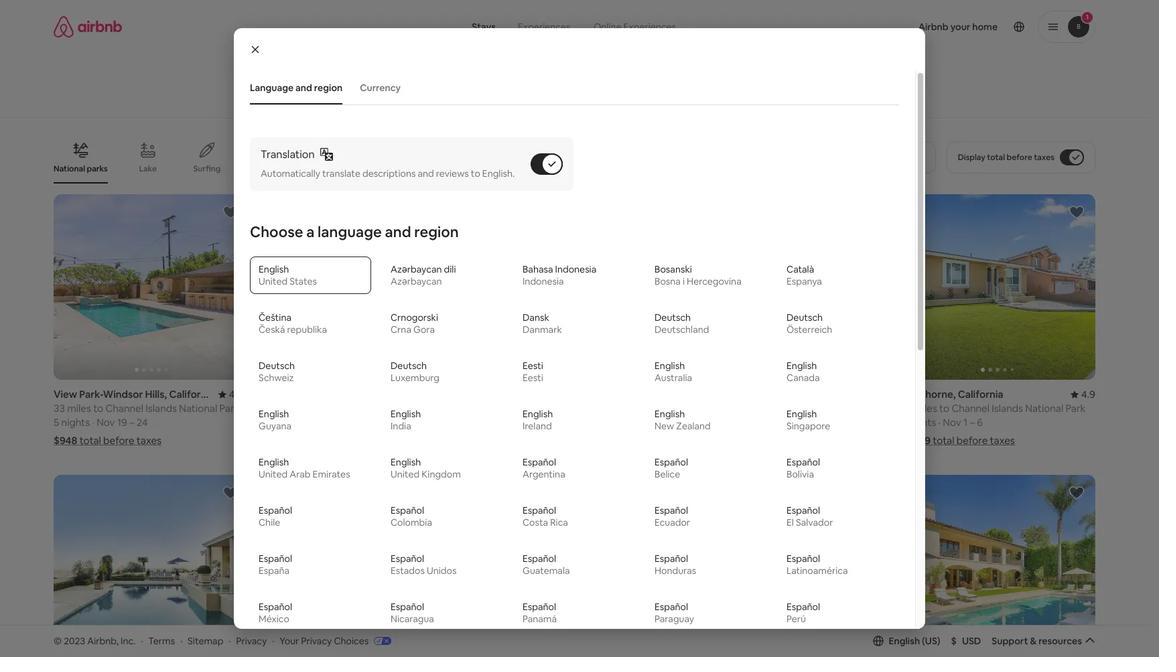Task type: locate. For each thing, give the bounding box(es) containing it.
english
[[259, 263, 289, 275], [655, 360, 685, 372], [787, 360, 817, 372], [259, 408, 289, 420], [391, 408, 421, 420], [523, 408, 553, 420], [655, 408, 685, 420], [787, 408, 817, 420], [259, 456, 289, 468], [391, 456, 421, 468], [889, 635, 920, 647]]

5 inside '30 miles to channel islands national park 5 nights'
[[688, 416, 694, 429]]

español down belice
[[655, 504, 688, 516]]

1 horizontal spatial experiences
[[624, 21, 676, 33]]

1 horizontal spatial add to wishlist: beverly hills, california image
[[1069, 485, 1085, 501]]

español for argentina
[[523, 456, 556, 468]]

islands inside 28 miles to channel islands national park nov 19 – 24
[[569, 402, 600, 415]]

1 park from the left
[[219, 402, 240, 415]]

to left english.
[[471, 167, 480, 179]]

español for estados
[[391, 553, 424, 565]]

park inside 33 miles to channel islands national park 5 nights · nov 19 – 24 $948 total before taxes
[[219, 402, 240, 415]]

1 horizontal spatial privacy
[[301, 635, 332, 647]]

before inside 33 miles to channel islands national park 5 nights · nov 19 – 24 $948 total before taxes
[[103, 434, 134, 447]]

channel inside 33 miles to channel islands national park 5 nights · nov 19 – 24 $948 total before taxes
[[105, 402, 143, 415]]

español inside the español honduras
[[655, 553, 688, 565]]

park inside '31 miles to channel islands national park 5 nights'
[[430, 402, 450, 415]]

español down 'estados'
[[391, 601, 424, 613]]

1 horizontal spatial nov
[[520, 416, 538, 429]]

bosna
[[655, 275, 681, 287]]

to right the 33
[[93, 402, 103, 415]]

bosanski
[[655, 263, 692, 275]]

add to wishlist: beverly hills, california image
[[222, 485, 238, 501], [1069, 485, 1085, 501]]

6
[[977, 416, 983, 429]]

deutsch down 'česká'
[[259, 360, 295, 372]]

to right 30
[[728, 402, 738, 415]]

taxes
[[1034, 152, 1055, 163], [137, 434, 162, 447], [990, 434, 1015, 447]]

28 miles to channel islands national park nov 19 – 24
[[477, 402, 663, 429]]

$2,759
[[900, 434, 931, 447]]

privacy right your
[[301, 635, 332, 647]]

5 for 30
[[688, 416, 694, 429]]

österreich
[[787, 323, 832, 336]]

united left kingdom
[[391, 468, 420, 480]]

region up dili
[[414, 222, 459, 241]]

3 islands from the left
[[569, 402, 600, 415]]

unidos
[[427, 565, 457, 577]]

español méxico
[[259, 601, 292, 625]]

region left currency button
[[314, 81, 343, 94]]

islands for 30 miles to channel islands national park 5 nights
[[781, 402, 812, 415]]

español for latinoamérica
[[787, 553, 820, 565]]

english left the arab
[[259, 456, 289, 468]]

islands for 33 miles to channel islands national park 5 nights · nov 19 – 24 $948 total before taxes
[[146, 402, 177, 415]]

2 nov from the left
[[520, 416, 538, 429]]

0 horizontal spatial nov
[[97, 416, 115, 429]]

© 2023 airbnb, inc. ·
[[54, 635, 143, 647]]

deutsch inside deutsch deutschland
[[655, 311, 691, 323]]

2 19 from the left
[[540, 416, 550, 429]]

english inside english guyana
[[259, 408, 289, 420]]

english for united kingdom
[[391, 456, 421, 468]]

5 channel from the left
[[952, 402, 990, 415]]

english inside the english united states
[[259, 263, 289, 275]]

english inside english new zealand
[[655, 408, 685, 420]]

nights inside '30 miles to channel islands national park 5 nights'
[[696, 416, 725, 429]]

national inside 28 miles to channel islands national park nov 19 – 24
[[603, 402, 641, 415]]

bolivia
[[787, 468, 814, 480]]

español down the arab
[[259, 504, 292, 516]]

show map
[[544, 576, 589, 588]]

india
[[391, 420, 411, 432]]

2 privacy from the left
[[301, 635, 332, 647]]

and left reviews
[[418, 167, 434, 179]]

español down ireland
[[523, 456, 556, 468]]

1 nov from the left
[[97, 416, 115, 429]]

español down chile
[[259, 553, 292, 565]]

english inside 'english united kingdom'
[[391, 456, 421, 468]]

1 nights from the left
[[61, 416, 90, 429]]

español panamá
[[523, 601, 557, 625]]

before inside hawthorne, california 35 miles to channel islands national park 5 nights · nov 1 – 6 $2,759 total before taxes
[[957, 434, 988, 447]]

united left the arab
[[259, 468, 288, 480]]

miles right 31 at the bottom of page
[[277, 402, 301, 415]]

support
[[992, 635, 1028, 647]]

1 horizontal spatial 19
[[540, 416, 550, 429]]

paraguay
[[655, 613, 694, 625]]

deutsch inside deutsch österreich
[[787, 311, 823, 323]]

3 nights from the left
[[696, 416, 725, 429]]

2 miles from the left
[[277, 402, 301, 415]]

espanya
[[787, 275, 822, 287]]

español chile
[[259, 504, 292, 529]]

a
[[306, 222, 315, 241]]

terms link
[[148, 635, 175, 647]]

2 24 from the left
[[560, 416, 571, 429]]

and right "language"
[[296, 81, 312, 94]]

33
[[54, 402, 65, 415]]

islands for 28 miles to channel islands national park nov 19 – 24
[[569, 402, 600, 415]]

translate
[[322, 167, 360, 179]]

nicaragua
[[391, 613, 434, 625]]

4 nights from the left
[[908, 416, 936, 429]]

5 down the 33
[[54, 416, 59, 429]]

islands inside '31 miles to channel islands national park 5 nights'
[[356, 402, 387, 415]]

1 azərbaycan from the top
[[391, 263, 442, 275]]

channel inside 28 miles to channel islands national park nov 19 – 24
[[529, 402, 567, 415]]

park left 35
[[855, 402, 875, 415]]

2 horizontal spatial before
[[1007, 152, 1032, 163]]

miles right the 33
[[67, 402, 91, 415]]

total right $2,759
[[933, 434, 954, 447]]

2 islands from the left
[[356, 402, 387, 415]]

display total before taxes
[[958, 152, 1055, 163]]

national inside 33 miles to channel islands national park 5 nights · nov 19 – 24 $948 total before taxes
[[179, 402, 217, 415]]

miles right 30
[[702, 402, 726, 415]]

1 experiences from the left
[[518, 21, 570, 33]]

3 5 from the left
[[688, 416, 694, 429]]

support & resources
[[992, 635, 1082, 647]]

deutsch for luxemburg
[[391, 360, 427, 372]]

miles for 30
[[702, 402, 726, 415]]

0 horizontal spatial and
[[296, 81, 312, 94]]

nights up $2,759
[[908, 416, 936, 429]]

english down schweiz
[[259, 408, 289, 420]]

miles inside '30 miles to channel islands national park 5 nights'
[[702, 402, 726, 415]]

0 horizontal spatial total
[[79, 434, 101, 447]]

to inside hawthorne, california 35 miles to channel islands national park 5 nights · nov 1 – 6 $2,759 total before taxes
[[939, 402, 950, 415]]

español for chile
[[259, 504, 292, 516]]

before right display
[[1007, 152, 1032, 163]]

español down ecuador
[[655, 553, 688, 565]]

nights for 31
[[273, 416, 301, 429]]

national for 33
[[179, 402, 217, 415]]

islands inside '30 miles to channel islands national park 5 nights'
[[781, 402, 812, 415]]

5 down 30
[[688, 416, 694, 429]]

miles right 28
[[491, 402, 514, 415]]

5 islands from the left
[[992, 402, 1023, 415]]

4 5 from the left
[[900, 416, 906, 429]]

english (us) button
[[873, 635, 940, 647]]

channel up 1
[[952, 402, 990, 415]]

guatemala
[[523, 565, 570, 577]]

windmills
[[311, 163, 348, 174]]

to inside '30 miles to channel islands national park 5 nights'
[[728, 402, 738, 415]]

to up ireland
[[517, 402, 527, 415]]

tab list containing language and region
[[243, 71, 899, 104]]

español inside español costa rica
[[523, 504, 556, 516]]

español inside 'español estados unidos'
[[391, 553, 424, 565]]

english left 30
[[655, 408, 685, 420]]

miles for 33
[[67, 402, 91, 415]]

Where field
[[312, 76, 487, 88]]

national inside '31 miles to channel islands national park 5 nights'
[[389, 402, 427, 415]]

channel left english singapore
[[741, 402, 779, 415]]

automatically
[[261, 167, 320, 179]]

1 horizontal spatial total
[[933, 434, 954, 447]]

and right language
[[385, 222, 411, 241]]

before down 1
[[957, 434, 988, 447]]

english new zealand
[[655, 408, 711, 432]]

english inside english singapore
[[787, 408, 817, 420]]

english down österreich
[[787, 360, 817, 372]]

bosanski bosna i hercegovina
[[655, 263, 742, 287]]

2 park from the left
[[430, 402, 450, 415]]

arab
[[290, 468, 311, 480]]

0 horizontal spatial add to wishlist: beverly hills, california image
[[222, 485, 238, 501]]

31
[[265, 402, 275, 415]]

·
[[92, 416, 94, 429], [938, 416, 941, 429], [141, 635, 143, 647], [180, 635, 182, 647], [229, 635, 231, 647], [272, 635, 274, 647]]

to inside 28 miles to channel islands national park nov 19 – 24
[[517, 402, 527, 415]]

0 horizontal spatial experiences
[[518, 21, 570, 33]]

0 vertical spatial region
[[314, 81, 343, 94]]

channel up ireland
[[529, 402, 567, 415]]

5 miles from the left
[[913, 402, 937, 415]]

zealand
[[676, 420, 711, 432]]

deutsch down "bosna"
[[655, 311, 691, 323]]

español down salvador
[[787, 553, 820, 565]]

islands inside 33 miles to channel islands national park 5 nights · nov 19 – 24 $948 total before taxes
[[146, 402, 177, 415]]

español for nicaragua
[[391, 601, 424, 613]]

2 horizontal spatial taxes
[[1034, 152, 1055, 163]]

4 islands from the left
[[781, 402, 812, 415]]

show map button
[[530, 566, 619, 598]]

none search field containing stays
[[290, 0, 859, 98]]

park inside '30 miles to channel islands national park 5 nights'
[[855, 402, 875, 415]]

to for 28 miles to channel islands national park nov 19 – 24
[[517, 402, 527, 415]]

2 channel from the left
[[316, 402, 353, 415]]

español argentina
[[523, 456, 565, 480]]

4 channel from the left
[[741, 402, 779, 415]]

2 horizontal spatial and
[[418, 167, 434, 179]]

1 horizontal spatial 24
[[560, 416, 571, 429]]

choose
[[250, 222, 303, 241]]

english down deutschland
[[655, 360, 685, 372]]

privacy
[[236, 635, 267, 647], [301, 635, 332, 647]]

miles down hawthorne,
[[913, 402, 937, 415]]

español down singapore
[[787, 456, 820, 468]]

english united states
[[259, 263, 317, 287]]

group containing national parks
[[54, 131, 866, 184]]

national parks
[[54, 163, 108, 174]]

experiences up stays tab panel
[[518, 21, 570, 33]]

add to wishlist: view park-windsor hills, california image
[[222, 204, 238, 220]]

español colombia
[[391, 504, 432, 529]]

1 channel from the left
[[105, 402, 143, 415]]

channel right the 33
[[105, 402, 143, 415]]

national
[[54, 163, 85, 174], [179, 402, 217, 415], [389, 402, 427, 415], [603, 402, 641, 415], [814, 402, 852, 415], [1025, 402, 1064, 415]]

eesti down 'danmark'
[[523, 360, 543, 372]]

3 nov from the left
[[943, 416, 961, 429]]

united for english united arab emirates
[[259, 468, 288, 480]]

español down 'english united kingdom'
[[391, 504, 424, 516]]

– inside 33 miles to channel islands national park 5 nights · nov 19 – 24 $948 total before taxes
[[129, 416, 134, 429]]

0 horizontal spatial –
[[129, 416, 134, 429]]

nights down 31 at the bottom of page
[[273, 416, 301, 429]]

experiences button
[[506, 13, 582, 40]]

nights inside 33 miles to channel islands national park 5 nights · nov 19 – 24 $948 total before taxes
[[61, 416, 90, 429]]

24 inside 28 miles to channel islands national park nov 19 – 24
[[560, 416, 571, 429]]

deutsch for deutschland
[[655, 311, 691, 323]]

english inside the english united arab emirates
[[259, 456, 289, 468]]

privacy down méxico
[[236, 635, 267, 647]]

english for guyana
[[259, 408, 289, 420]]

español down latinoamérica
[[787, 601, 820, 613]]

español down the honduras
[[655, 601, 688, 613]]

islands
[[146, 402, 177, 415], [356, 402, 387, 415], [569, 402, 600, 415], [781, 402, 812, 415], [992, 402, 1023, 415]]

channel inside '30 miles to channel islands national park 5 nights'
[[741, 402, 779, 415]]

total right display
[[987, 152, 1005, 163]]

español belice
[[655, 456, 688, 480]]

españa
[[259, 565, 289, 577]]

taxes inside button
[[1034, 152, 1055, 163]]

español inside español ecuador
[[655, 504, 688, 516]]

united left states
[[259, 275, 288, 287]]

2 nights from the left
[[273, 416, 301, 429]]

5 inside '31 miles to channel islands national park 5 nights'
[[265, 416, 271, 429]]

before right $948
[[103, 434, 134, 447]]

español down bolivia
[[787, 504, 820, 516]]

español down argentina
[[523, 504, 556, 516]]

deutsch down crna
[[391, 360, 427, 372]]

español inside español paraguay
[[655, 601, 688, 613]]

méxico
[[259, 613, 289, 625]]

2 experiences from the left
[[624, 21, 676, 33]]

terms · sitemap · privacy
[[148, 635, 267, 647]]

1 horizontal spatial region
[[414, 222, 459, 241]]

2 horizontal spatial total
[[987, 152, 1005, 163]]

deutsch
[[655, 311, 691, 323], [787, 311, 823, 323], [259, 360, 295, 372], [391, 360, 427, 372]]

5 inside hawthorne, california 35 miles to channel islands national park 5 nights · nov 1 – 6 $2,759 total before taxes
[[900, 416, 906, 429]]

español down new
[[655, 456, 688, 468]]

0 horizontal spatial before
[[103, 434, 134, 447]]

2 horizontal spatial nov
[[943, 416, 961, 429]]

1 islands from the left
[[146, 402, 177, 415]]

experiences right online
[[624, 21, 676, 33]]

english left states
[[259, 263, 289, 275]]

taxes inside 33 miles to channel islands national park 5 nights · nov 19 – 24 $948 total before taxes
[[137, 434, 162, 447]]

english inside english australia
[[655, 360, 685, 372]]

2 horizontal spatial –
[[970, 416, 975, 429]]

español inside español nicaragua
[[391, 601, 424, 613]]

english inside english canada
[[787, 360, 817, 372]]

united for english united states
[[259, 275, 288, 287]]

singapore
[[787, 420, 830, 432]]

català
[[787, 263, 814, 275]]

to inside "language and region" tab panel
[[471, 167, 480, 179]]

mansions
[[449, 163, 484, 174]]

united inside the english united states
[[259, 275, 288, 287]]

español
[[523, 456, 556, 468], [655, 456, 688, 468], [787, 456, 820, 468], [259, 504, 292, 516], [391, 504, 424, 516], [523, 504, 556, 516], [655, 504, 688, 516], [787, 504, 820, 516], [259, 553, 292, 565], [391, 553, 424, 565], [523, 553, 556, 565], [655, 553, 688, 565], [787, 553, 820, 565], [259, 601, 292, 613], [391, 601, 424, 613], [523, 601, 556, 613], [655, 601, 688, 613], [787, 601, 820, 613]]

miles inside '31 miles to channel islands national park 5 nights'
[[277, 402, 301, 415]]

english down canada
[[787, 408, 817, 420]]

to inside '31 miles to channel islands national park 5 nights'
[[303, 402, 313, 415]]

miles inside 28 miles to channel islands national park nov 19 – 24
[[491, 402, 514, 415]]

states
[[290, 275, 317, 287]]

lake
[[139, 163, 157, 174]]

1 vertical spatial region
[[414, 222, 459, 241]]

5 for 33
[[54, 416, 59, 429]]

español for paraguay
[[655, 601, 688, 613]]

eesti up the english ireland
[[523, 372, 543, 384]]

to right english guyana
[[303, 402, 313, 415]]

1 – from the left
[[129, 416, 134, 429]]

español inside español panamá
[[523, 601, 556, 613]]

español left unidos
[[391, 553, 424, 565]]

3 – from the left
[[970, 416, 975, 429]]

to down hawthorne,
[[939, 402, 950, 415]]

3 channel from the left
[[529, 402, 567, 415]]

park down 4.9 out of 5 average rating icon
[[1066, 402, 1086, 415]]

region inside "language and region" tab panel
[[414, 222, 459, 241]]

1 5 from the left
[[54, 416, 59, 429]]

español up show
[[523, 553, 556, 565]]

national inside '30 miles to channel islands national park 5 nights'
[[814, 402, 852, 415]]

español inside the español latinoamérica
[[787, 553, 820, 565]]

5 inside 33 miles to channel islands national park 5 nights · nov 19 – 24 $948 total before taxes
[[54, 416, 59, 429]]

4 park from the left
[[855, 402, 875, 415]]

nights down 30
[[696, 416, 725, 429]]

miles for 31
[[277, 402, 301, 415]]

surfing
[[193, 163, 221, 174]]

deutsch down espanya
[[787, 311, 823, 323]]

28
[[477, 402, 488, 415]]

latinoamérica
[[787, 565, 848, 577]]

español inside "español argentina"
[[523, 456, 556, 468]]

0 horizontal spatial region
[[314, 81, 343, 94]]

0 horizontal spatial privacy
[[236, 635, 267, 647]]

before
[[1007, 152, 1032, 163], [103, 434, 134, 447], [957, 434, 988, 447]]

nights up $948
[[61, 416, 90, 429]]

español down show
[[523, 601, 556, 613]]

1 miles from the left
[[67, 402, 91, 415]]

united inside the english united arab emirates
[[259, 468, 288, 480]]

2 vertical spatial and
[[385, 222, 411, 241]]

3 miles from the left
[[491, 402, 514, 415]]

hercegovina
[[687, 275, 742, 287]]

– inside hawthorne, california 35 miles to channel islands national park 5 nights · nov 1 – 6 $2,759 total before taxes
[[970, 416, 975, 429]]

to for 30 miles to channel islands national park 5 nights
[[728, 402, 738, 415]]

park for 31 miles to channel islands national park 5 nights
[[430, 402, 450, 415]]

3 park from the left
[[643, 402, 663, 415]]

azərbaycan
[[391, 263, 442, 275], [391, 275, 442, 287]]

español honduras
[[655, 553, 696, 577]]

tab list
[[243, 71, 899, 104]]

español inside español guatemala
[[523, 553, 556, 565]]

1
[[963, 416, 968, 429]]

park up new
[[643, 402, 663, 415]]

miles inside 33 miles to channel islands national park 5 nights · nov 19 – 24 $948 total before taxes
[[67, 402, 91, 415]]

1 24 from the left
[[137, 416, 148, 429]]

english down luxemburg at bottom
[[391, 408, 421, 420]]

1 horizontal spatial and
[[385, 222, 411, 241]]

español for panamá
[[523, 601, 556, 613]]

to for 33 miles to channel islands national park 5 nights · nov 19 – 24 $948 total before taxes
[[93, 402, 103, 415]]

0 horizontal spatial taxes
[[137, 434, 162, 447]]

kingdom
[[422, 468, 461, 480]]

new
[[655, 420, 674, 432]]

español inside español colombia
[[391, 504, 424, 516]]

1 vertical spatial and
[[418, 167, 434, 179]]

hawthorne,
[[900, 388, 956, 401]]

to inside 33 miles to channel islands national park 5 nights · nov 19 – 24 $948 total before taxes
[[93, 402, 103, 415]]

español bolivia
[[787, 456, 820, 480]]

belice
[[655, 468, 680, 480]]

group
[[54, 131, 866, 184], [54, 194, 249, 380], [265, 194, 461, 380], [477, 194, 672, 380], [688, 194, 1079, 380], [900, 194, 1159, 380], [54, 475, 249, 657], [265, 475, 461, 657], [477, 475, 672, 657], [688, 475, 884, 657], [900, 475, 1096, 657]]

descriptions
[[362, 167, 416, 179]]

1 horizontal spatial –
[[552, 416, 557, 429]]

region inside language and region button
[[314, 81, 343, 94]]

0 vertical spatial and
[[296, 81, 312, 94]]

español down españa
[[259, 601, 292, 613]]

united inside 'english united kingdom'
[[391, 468, 420, 480]]

čeština
[[259, 311, 291, 323]]

5 park from the left
[[1066, 402, 1086, 415]]

0 horizontal spatial 24
[[137, 416, 148, 429]]

1 horizontal spatial taxes
[[990, 434, 1015, 447]]

english canada
[[787, 360, 820, 384]]

1 19 from the left
[[117, 416, 127, 429]]

4 miles from the left
[[702, 402, 726, 415]]

english.
[[482, 167, 515, 179]]

channel inside '31 miles to channel islands national park 5 nights'
[[316, 402, 353, 415]]

– inside 28 miles to channel islands national park nov 19 – 24
[[552, 416, 557, 429]]

1 horizontal spatial before
[[957, 434, 988, 447]]

2 add to wishlist: beverly hills, california image from the left
[[1069, 485, 1085, 501]]

24
[[137, 416, 148, 429], [560, 416, 571, 429]]

español for colombia
[[391, 504, 424, 516]]

· inside hawthorne, california 35 miles to channel islands national park 5 nights · nov 1 – 6 $2,759 total before taxes
[[938, 416, 941, 429]]

channel right english guyana
[[316, 402, 353, 415]]

indonesia up dansk
[[523, 275, 564, 287]]

nov inside 33 miles to channel islands national park 5 nights · nov 19 – 24 $948 total before taxes
[[97, 416, 115, 429]]

None search field
[[290, 0, 859, 98]]

english down india
[[391, 456, 421, 468]]

5 down 31 at the bottom of page
[[265, 416, 271, 429]]

deutsch inside deutsch luxemburg
[[391, 360, 427, 372]]

5 down 35
[[900, 416, 906, 429]]

total right $948
[[79, 434, 101, 447]]

park down 4.87 out of 5 average rating image
[[219, 402, 240, 415]]

islands inside hawthorne, california 35 miles to channel islands national park 5 nights · nov 1 – 6 $2,759 total before taxes
[[992, 402, 1023, 415]]

nights inside '31 miles to channel islands national park 5 nights'
[[273, 416, 301, 429]]

english for united states
[[259, 263, 289, 275]]

español for méxico
[[259, 601, 292, 613]]

park right english india
[[430, 402, 450, 415]]

english india
[[391, 408, 421, 432]]

dansk
[[523, 311, 549, 323]]

english for australia
[[655, 360, 685, 372]]

2 – from the left
[[552, 416, 557, 429]]

2 eesti from the top
[[523, 372, 543, 384]]

2 5 from the left
[[265, 416, 271, 429]]

costa
[[523, 516, 548, 529]]

english down eesti eesti on the left of the page
[[523, 408, 553, 420]]

to for 31 miles to channel islands national park 5 nights
[[303, 402, 313, 415]]

park inside 28 miles to channel islands national park nov 19 – 24
[[643, 402, 663, 415]]

español inside español el salvador
[[787, 504, 820, 516]]

0 horizontal spatial 19
[[117, 416, 127, 429]]



Task type: describe. For each thing, give the bounding box(es) containing it.
panamá
[[523, 613, 557, 625]]

channel for 30
[[741, 402, 779, 415]]

taxes inside hawthorne, california 35 miles to channel islands national park 5 nights · nov 1 – 6 $2,759 total before taxes
[[990, 434, 1015, 447]]

crna
[[391, 323, 411, 336]]

language
[[318, 222, 382, 241]]

2023
[[64, 635, 85, 647]]

español paraguay
[[655, 601, 694, 625]]

channel for 28
[[529, 402, 567, 415]]

español perú
[[787, 601, 820, 625]]

park for 33 miles to channel islands national park 5 nights · nov 19 – 24 $948 total before taxes
[[219, 402, 240, 415]]

&
[[1030, 635, 1037, 647]]

parks
[[87, 163, 108, 174]]

total inside hawthorne, california 35 miles to channel islands national park 5 nights · nov 1 – 6 $2,759 total before taxes
[[933, 434, 954, 447]]

english for united arab emirates
[[259, 456, 289, 468]]

channel inside hawthorne, california 35 miles to channel islands national park 5 nights · nov 1 – 6 $2,759 total before taxes
[[952, 402, 990, 415]]

español el salvador
[[787, 504, 833, 529]]

map
[[570, 576, 589, 588]]

ireland
[[523, 420, 552, 432]]

30 miles to channel islands national park 5 nights
[[688, 402, 875, 429]]

usd
[[962, 635, 981, 647]]

azərbaycan dili azərbaycan
[[391, 263, 456, 287]]

total inside display total before taxes button
[[987, 152, 1005, 163]]

and inside language and region button
[[296, 81, 312, 94]]

2 azərbaycan from the top
[[391, 275, 442, 287]]

el
[[787, 516, 794, 529]]

eesti eesti
[[523, 360, 543, 384]]

display total before taxes button
[[947, 141, 1096, 174]]

©
[[54, 635, 62, 647]]

schweiz
[[259, 372, 294, 384]]

airbnb,
[[87, 635, 119, 647]]

california
[[958, 388, 1004, 401]]

(us)
[[922, 635, 940, 647]]

$
[[951, 635, 957, 647]]

nights for 33
[[61, 416, 90, 429]]

honduras
[[655, 565, 696, 577]]

español for bolivia
[[787, 456, 820, 468]]

what can we help you find? tab list
[[461, 13, 582, 40]]

language
[[250, 81, 294, 94]]

español for costa
[[523, 504, 556, 516]]

español for el
[[787, 504, 820, 516]]

hawthorne, california 35 miles to channel islands national park 5 nights · nov 1 – 6 $2,759 total before taxes
[[900, 388, 1086, 447]]

español for ecuador
[[655, 504, 688, 516]]

your
[[280, 635, 299, 647]]

deutsch luxemburg
[[391, 360, 439, 384]]

english for new zealand
[[655, 408, 685, 420]]

english for singapore
[[787, 408, 817, 420]]

english ireland
[[523, 408, 553, 432]]

islands for 31 miles to channel islands national park 5 nights
[[356, 402, 387, 415]]

stays
[[472, 21, 496, 33]]

display
[[958, 152, 985, 163]]

19 inside 33 miles to channel islands national park 5 nights · nov 19 – 24 $948 total before taxes
[[117, 416, 127, 429]]

national inside hawthorne, california 35 miles to channel islands national park 5 nights · nov 1 – 6 $2,759 total before taxes
[[1025, 402, 1064, 415]]

english for india
[[391, 408, 421, 420]]

español ecuador
[[655, 504, 690, 529]]

gora
[[413, 323, 435, 336]]

danmark
[[523, 323, 562, 336]]

bahasa
[[523, 263, 553, 275]]

miles for 28
[[491, 402, 514, 415]]

· inside 33 miles to channel islands national park 5 nights · nov 19 – 24 $948 total before taxes
[[92, 416, 94, 429]]

english for canada
[[787, 360, 817, 372]]

english australia
[[655, 360, 692, 384]]

experiences inside online experiences link
[[624, 21, 676, 33]]

english left (us)
[[889, 635, 920, 647]]

35
[[900, 402, 911, 415]]

views
[[405, 163, 427, 174]]

and for automatically translate descriptions and reviews to english.
[[418, 167, 434, 179]]

español costa rica
[[523, 504, 568, 529]]

choose a language and currency element
[[242, 71, 907, 657]]

nov inside hawthorne, california 35 miles to channel islands national park 5 nights · nov 1 – 6 $2,759 total before taxes
[[943, 416, 961, 429]]

español guatemala
[[523, 553, 570, 577]]

deutsch for österreich
[[787, 311, 823, 323]]

perú
[[787, 613, 806, 625]]

resources
[[1039, 635, 1082, 647]]

park for 28 miles to channel islands national park nov 19 – 24
[[643, 402, 663, 415]]

español for españa
[[259, 553, 292, 565]]

català espanya
[[787, 263, 822, 287]]

español estados unidos
[[391, 553, 457, 577]]

5 for 31
[[265, 416, 271, 429]]

channel for 33
[[105, 402, 143, 415]]

dili
[[444, 263, 456, 275]]

4.9 out of 5 average rating image
[[1071, 388, 1096, 401]]

reviews
[[436, 167, 469, 179]]

español for honduras
[[655, 553, 688, 565]]

argentina
[[523, 468, 565, 480]]

luxemburg
[[391, 372, 439, 384]]

profile element
[[709, 0, 1096, 54]]

and for choose a language and region
[[385, 222, 411, 241]]

add to wishlist: hawthorne, california image
[[1069, 204, 1085, 220]]

online experiences link
[[582, 13, 688, 40]]

español for guatemala
[[523, 553, 556, 565]]

español latinoamérica
[[787, 553, 848, 577]]

español españa
[[259, 553, 292, 577]]

national for 28
[[603, 402, 641, 415]]

terms
[[148, 635, 175, 647]]

indonesia right bahasa
[[555, 263, 597, 275]]

english for ireland
[[523, 408, 553, 420]]

stays tab panel
[[290, 54, 859, 98]]

deutsch for schweiz
[[259, 360, 295, 372]]

nights inside hawthorne, california 35 miles to channel islands national park 5 nights · nov 1 – 6 $2,759 total before taxes
[[908, 416, 936, 429]]

español for perú
[[787, 601, 820, 613]]

nights for 30
[[696, 416, 725, 429]]

language and region tab panel
[[245, 121, 905, 657]]

i
[[683, 275, 685, 287]]

tab list inside choose a language and currency element
[[243, 71, 899, 104]]

4.87 out of 5 average rating image
[[218, 388, 249, 401]]

miles inside hawthorne, california 35 miles to channel islands national park 5 nights · nov 1 – 6 $2,759 total before taxes
[[913, 402, 937, 415]]

online
[[594, 21, 621, 33]]

1 privacy from the left
[[236, 635, 267, 647]]

colombia
[[391, 516, 432, 529]]

your privacy choices
[[280, 635, 369, 647]]

national for 31
[[389, 402, 427, 415]]

before inside display total before taxes button
[[1007, 152, 1032, 163]]

privacy link
[[236, 635, 267, 647]]

total inside 33 miles to channel islands national park 5 nights · nov 19 – 24 $948 total before taxes
[[79, 434, 101, 447]]

united for english united kingdom
[[391, 468, 420, 480]]

1 add to wishlist: beverly hills, california image from the left
[[222, 485, 238, 501]]

national for 30
[[814, 402, 852, 415]]

republika
[[287, 323, 327, 336]]

nov inside 28 miles to channel islands national park nov 19 – 24
[[520, 416, 538, 429]]

english guyana
[[259, 408, 292, 432]]

show
[[544, 576, 568, 588]]

česká
[[259, 323, 285, 336]]

currency
[[360, 81, 401, 94]]

chile
[[259, 516, 280, 529]]

crnogorski
[[391, 311, 438, 323]]

$ usd
[[951, 635, 981, 647]]

19 inside 28 miles to channel islands national park nov 19 – 24
[[540, 416, 550, 429]]

salvador
[[796, 516, 833, 529]]

30
[[688, 402, 700, 415]]

park for 30 miles to channel islands national park 5 nights
[[855, 402, 875, 415]]

channel for 31
[[316, 402, 353, 415]]

bahasa indonesia indonesia
[[523, 263, 597, 287]]

24 inside 33 miles to channel islands national park 5 nights · nov 19 – 24 $948 total before taxes
[[137, 416, 148, 429]]

4.9
[[1081, 388, 1096, 401]]

languages dialog
[[234, 28, 925, 657]]

$948
[[54, 434, 77, 447]]

1 eesti from the top
[[523, 360, 543, 372]]

crnogorski crna gora
[[391, 311, 438, 336]]

español for belice
[[655, 456, 688, 468]]

currency button
[[353, 75, 407, 100]]

privacy inside 'your privacy choices' link
[[301, 635, 332, 647]]

experiences inside button
[[518, 21, 570, 33]]

canada
[[787, 372, 820, 384]]

park inside hawthorne, california 35 miles to channel islands national park 5 nights · nov 1 – 6 $2,759 total before taxes
[[1066, 402, 1086, 415]]



Task type: vqa. For each thing, say whether or not it's contained in the screenshot.


